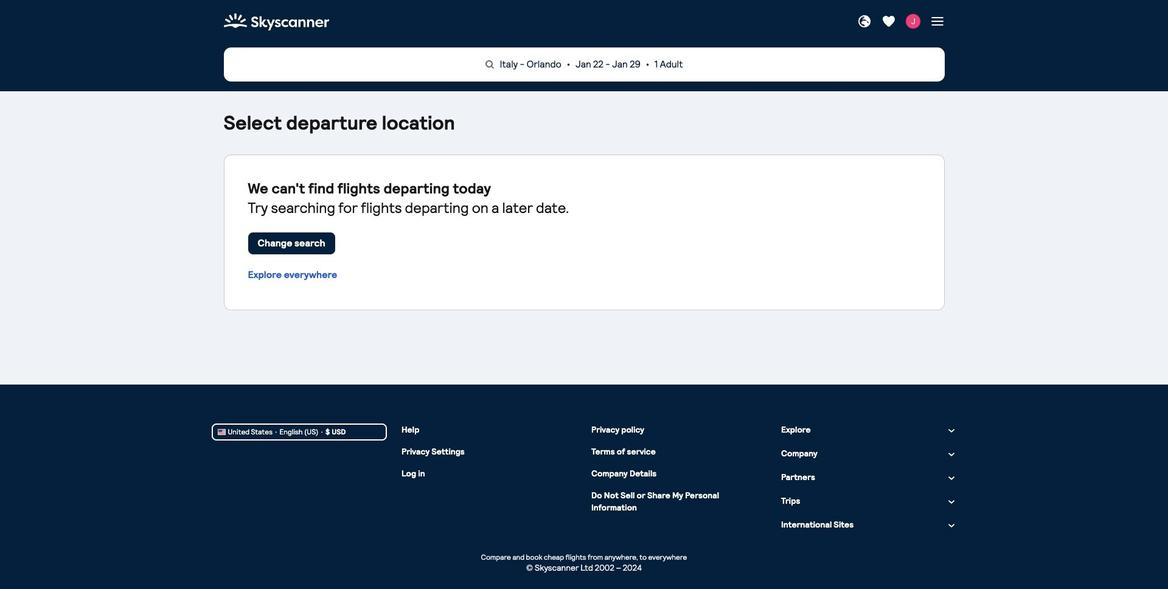 Task type: locate. For each thing, give the bounding box(es) containing it.
on dark__nziwz image
[[947, 426, 957, 436], [947, 497, 957, 507]]

2 on dark__nziwz image from the top
[[947, 497, 957, 507]]

0 vertical spatial on dark__nziwz image
[[947, 426, 957, 436]]

us image
[[218, 429, 225, 435]]

saved flights image
[[882, 14, 896, 29]]

open menu image
[[930, 14, 945, 29]]

on dark__nziwz image
[[947, 450, 957, 460], [947, 474, 957, 483], [947, 521, 957, 531]]

1 vertical spatial on dark__nziwz image
[[947, 497, 957, 507]]

0 vertical spatial on dark__nziwz image
[[947, 450, 957, 460]]

regional settings image
[[857, 14, 872, 29]]

1 vertical spatial on dark__nziwz image
[[947, 474, 957, 483]]

2 vertical spatial on dark__nziwz image
[[947, 521, 957, 531]]



Task type: vqa. For each thing, say whether or not it's contained in the screenshot.
ADVERTISEMENT element
no



Task type: describe. For each thing, give the bounding box(es) containing it.
2 on dark__nziwz image from the top
[[947, 474, 957, 483]]

3 on dark__nziwz image from the top
[[947, 521, 957, 531]]

profile image
[[906, 14, 920, 29]]

skyscanner home image
[[224, 10, 329, 34]]

1 on dark__nziwz image from the top
[[947, 450, 957, 460]]

1 on dark__nziwz image from the top
[[947, 426, 957, 436]]



